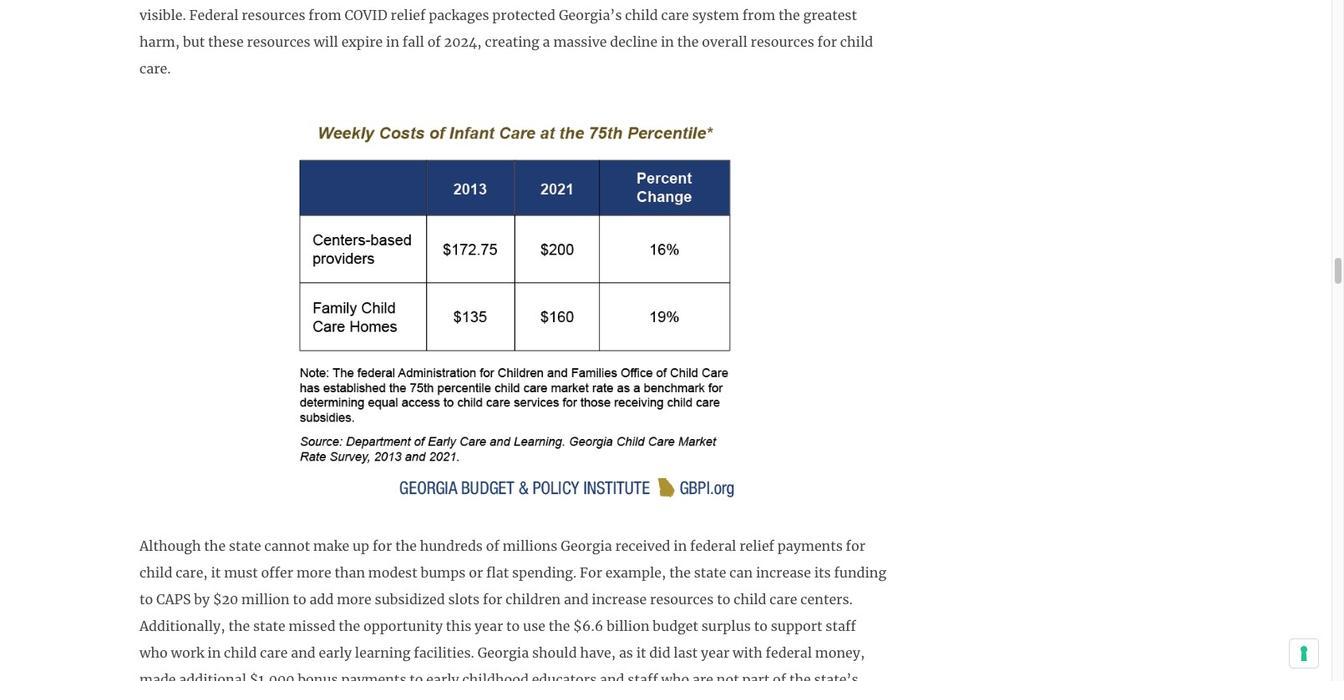 Task type: locate. For each thing, give the bounding box(es) containing it.
it right care,
[[211, 565, 221, 582]]

who down last
[[661, 672, 689, 682]]

of right the part on the right of page
[[773, 672, 786, 682]]

0 horizontal spatial in
[[207, 645, 221, 662]]

1 horizontal spatial and
[[564, 592, 589, 608]]

child down although at the bottom left of the page
[[140, 565, 172, 582]]

budget
[[653, 618, 698, 635]]

1 vertical spatial it
[[636, 645, 646, 662]]

last
[[674, 645, 698, 662]]

more
[[296, 565, 331, 582], [337, 592, 372, 608]]

state up the must
[[229, 538, 261, 555]]

staff
[[826, 618, 856, 635], [628, 672, 658, 682]]

federal
[[690, 538, 736, 555], [766, 645, 812, 662]]

early down facilities. on the left
[[426, 672, 459, 682]]

federal up can
[[690, 538, 736, 555]]

part
[[742, 672, 770, 682]]

surplus
[[702, 618, 751, 635]]

2 vertical spatial and
[[600, 672, 624, 682]]

for
[[372, 538, 392, 555], [846, 538, 865, 555], [483, 592, 502, 608]]

as
[[619, 645, 633, 662]]

0 horizontal spatial for
[[372, 538, 392, 555]]

0 vertical spatial federal
[[690, 538, 736, 555]]

increase down the relief
[[756, 565, 811, 582]]

additionally,
[[140, 618, 225, 635]]

1 vertical spatial federal
[[766, 645, 812, 662]]

0 vertical spatial georgia
[[561, 538, 612, 555]]

year
[[475, 618, 503, 635], [701, 645, 729, 662]]

2 vertical spatial state
[[253, 618, 285, 635]]

of
[[486, 538, 499, 555], [773, 672, 786, 682]]

0 vertical spatial increase
[[756, 565, 811, 582]]

year up are
[[701, 645, 729, 662]]

0 horizontal spatial increase
[[592, 592, 647, 608]]

0 vertical spatial child
[[140, 565, 172, 582]]

to left use
[[506, 618, 520, 635]]

1 vertical spatial more
[[337, 592, 372, 608]]

year right this
[[475, 618, 503, 635]]

bonus
[[298, 672, 338, 682]]

the right use
[[549, 618, 570, 635]]

1 vertical spatial care
[[260, 645, 288, 662]]

state down million
[[253, 618, 285, 635]]

the
[[204, 538, 226, 555], [395, 538, 417, 555], [669, 565, 691, 582], [228, 618, 250, 635], [339, 618, 360, 635], [549, 618, 570, 635], [789, 672, 811, 682]]

modest
[[368, 565, 417, 582]]

for up funding
[[846, 538, 865, 555]]

1 vertical spatial georgia
[[477, 645, 529, 662]]

care up support
[[770, 592, 797, 608]]

and up $6.6
[[564, 592, 589, 608]]

for
[[580, 565, 602, 582]]

1 horizontal spatial early
[[426, 672, 459, 682]]

in
[[674, 538, 687, 555], [207, 645, 221, 662]]

1 vertical spatial of
[[773, 672, 786, 682]]

it
[[211, 565, 221, 582], [636, 645, 646, 662]]

1 vertical spatial increase
[[592, 592, 647, 608]]

cannot
[[264, 538, 310, 555]]

0 vertical spatial who
[[140, 645, 168, 662]]

care
[[770, 592, 797, 608], [260, 645, 288, 662]]

the up care,
[[204, 538, 226, 555]]

not
[[717, 672, 739, 682]]

to left caps
[[140, 592, 153, 608]]

0 horizontal spatial staff
[[628, 672, 658, 682]]

it right as
[[636, 645, 646, 662]]

0 horizontal spatial federal
[[690, 538, 736, 555]]

0 horizontal spatial child
[[140, 565, 172, 582]]

in up additional
[[207, 645, 221, 662]]

0 horizontal spatial and
[[291, 645, 316, 662]]

1 horizontal spatial in
[[674, 538, 687, 555]]

0 horizontal spatial payments
[[341, 672, 406, 682]]

1 horizontal spatial care
[[770, 592, 797, 608]]

staff up money,
[[826, 618, 856, 635]]

the up the resources
[[669, 565, 691, 582]]

0 vertical spatial staff
[[826, 618, 856, 635]]

payments up its
[[778, 538, 843, 555]]

$1,000
[[250, 672, 295, 682]]

the down '$20'
[[228, 618, 250, 635]]

additional
[[179, 672, 246, 682]]

hundreds
[[420, 538, 483, 555]]

staff down as
[[628, 672, 658, 682]]

learning
[[355, 645, 411, 662]]

0 vertical spatial and
[[564, 592, 589, 608]]

1 vertical spatial staff
[[628, 672, 658, 682]]

in right received
[[674, 538, 687, 555]]

childhood
[[462, 672, 529, 682]]

0 horizontal spatial georgia
[[477, 645, 529, 662]]

child
[[140, 565, 172, 582], [734, 592, 766, 608], [224, 645, 257, 662]]

facilities.
[[414, 645, 474, 662]]

increase
[[756, 565, 811, 582], [592, 592, 647, 608]]

more up add
[[296, 565, 331, 582]]

1 vertical spatial early
[[426, 672, 459, 682]]

0 vertical spatial of
[[486, 538, 499, 555]]

can
[[730, 565, 753, 582]]

caps
[[156, 592, 191, 608]]

1 horizontal spatial increase
[[756, 565, 811, 582]]

$20
[[213, 592, 238, 608]]

0 horizontal spatial year
[[475, 618, 503, 635]]

1 horizontal spatial payments
[[778, 538, 843, 555]]

1 vertical spatial child
[[734, 592, 766, 608]]

1 horizontal spatial child
[[224, 645, 257, 662]]

although the state cannot make up for the hundreds of millions georgia received in federal relief payments for child care, it must offer more than modest bumps or flat spending. for example, the state can increase its funding to caps by $20 million to add more subsidized slots for children and increase resources to child care centers. additionally, the state missed the opportunity this year to use the $6.6 billion budget surplus to support staff who work in child care and early learning facilities. georgia should have, as it did last year with federal money, made additional $1,000 bonus payments to early childhood educators and staff who are not part of the st
[[140, 538, 886, 682]]

2 horizontal spatial for
[[846, 538, 865, 555]]

state
[[229, 538, 261, 555], [694, 565, 726, 582], [253, 618, 285, 635]]

missed
[[289, 618, 335, 635]]

flat
[[486, 565, 509, 582]]

who up made
[[140, 645, 168, 662]]

to
[[140, 592, 153, 608], [293, 592, 306, 608], [717, 592, 730, 608], [506, 618, 520, 635], [754, 618, 768, 635], [410, 672, 423, 682]]

for down flat
[[483, 592, 502, 608]]

0 vertical spatial more
[[296, 565, 331, 582]]

million
[[241, 592, 290, 608]]

millions
[[503, 538, 557, 555]]

2 horizontal spatial and
[[600, 672, 624, 682]]

more down "than"
[[337, 592, 372, 608]]

0 vertical spatial payments
[[778, 538, 843, 555]]

early
[[319, 645, 352, 662], [426, 672, 459, 682]]

increase up billion
[[592, 592, 647, 608]]

for right up
[[372, 538, 392, 555]]

1 vertical spatial payments
[[341, 672, 406, 682]]

make
[[313, 538, 349, 555]]

are
[[692, 672, 713, 682]]

and up bonus
[[291, 645, 316, 662]]

to down facilities. on the left
[[410, 672, 423, 682]]

1 horizontal spatial of
[[773, 672, 786, 682]]

and
[[564, 592, 589, 608], [291, 645, 316, 662], [600, 672, 624, 682]]

early up bonus
[[319, 645, 352, 662]]

must
[[224, 565, 258, 582]]

who
[[140, 645, 168, 662], [661, 672, 689, 682]]

georgia
[[561, 538, 612, 555], [477, 645, 529, 662]]

state left can
[[694, 565, 726, 582]]

georgia up childhood
[[477, 645, 529, 662]]

or
[[469, 565, 483, 582]]

1 horizontal spatial staff
[[826, 618, 856, 635]]

0 horizontal spatial early
[[319, 645, 352, 662]]

1 horizontal spatial year
[[701, 645, 729, 662]]

1 vertical spatial who
[[661, 672, 689, 682]]

georgia up "for"
[[561, 538, 612, 555]]

0 vertical spatial in
[[674, 538, 687, 555]]

child up additional
[[224, 645, 257, 662]]

child down can
[[734, 592, 766, 608]]

0 horizontal spatial it
[[211, 565, 221, 582]]

money,
[[815, 645, 865, 662]]

payments down learning
[[341, 672, 406, 682]]

its
[[814, 565, 831, 582]]

payments
[[778, 538, 843, 555], [341, 672, 406, 682]]

0 horizontal spatial care
[[260, 645, 288, 662]]

of up flat
[[486, 538, 499, 555]]

and down as
[[600, 672, 624, 682]]

care up $1,000
[[260, 645, 288, 662]]

federal down support
[[766, 645, 812, 662]]



Task type: describe. For each thing, give the bounding box(es) containing it.
2 vertical spatial child
[[224, 645, 257, 662]]

1 horizontal spatial it
[[636, 645, 646, 662]]

1 horizontal spatial federal
[[766, 645, 812, 662]]

support
[[771, 618, 822, 635]]

1 vertical spatial and
[[291, 645, 316, 662]]

billion
[[607, 618, 650, 635]]

0 vertical spatial state
[[229, 538, 261, 555]]

to up surplus
[[717, 592, 730, 608]]

work
[[171, 645, 204, 662]]

1 horizontal spatial who
[[661, 672, 689, 682]]

the up modest
[[395, 538, 417, 555]]

1 horizontal spatial more
[[337, 592, 372, 608]]

1 vertical spatial in
[[207, 645, 221, 662]]

care,
[[176, 565, 208, 582]]

opportunity
[[363, 618, 443, 635]]

1 horizontal spatial for
[[483, 592, 502, 608]]

example,
[[606, 565, 666, 582]]

to left add
[[293, 592, 306, 608]]

the right missed
[[339, 618, 360, 635]]

to up with
[[754, 618, 768, 635]]

received
[[615, 538, 670, 555]]

should
[[532, 645, 577, 662]]

made
[[140, 672, 176, 682]]

$6.6
[[573, 618, 603, 635]]

did
[[649, 645, 670, 662]]

this
[[446, 618, 471, 635]]

the right the part on the right of page
[[789, 672, 811, 682]]

with
[[733, 645, 763, 662]]

1 vertical spatial state
[[694, 565, 726, 582]]

offer
[[261, 565, 293, 582]]

than
[[334, 565, 365, 582]]

children
[[506, 592, 561, 608]]

subsidized
[[375, 592, 445, 608]]

spending.
[[512, 565, 577, 582]]

0 horizontal spatial more
[[296, 565, 331, 582]]

0 horizontal spatial who
[[140, 645, 168, 662]]

0 vertical spatial care
[[770, 592, 797, 608]]

0 horizontal spatial of
[[486, 538, 499, 555]]

although
[[140, 538, 201, 555]]

0 vertical spatial early
[[319, 645, 352, 662]]

1 vertical spatial year
[[701, 645, 729, 662]]

relief
[[739, 538, 774, 555]]

2 horizontal spatial child
[[734, 592, 766, 608]]

0 vertical spatial it
[[211, 565, 221, 582]]

up
[[352, 538, 369, 555]]

slots
[[448, 592, 480, 608]]

funding
[[834, 565, 886, 582]]

resources
[[650, 592, 714, 608]]

bumps
[[421, 565, 466, 582]]

have,
[[580, 645, 616, 662]]

educators
[[532, 672, 597, 682]]

0 vertical spatial year
[[475, 618, 503, 635]]

by
[[194, 592, 210, 608]]

use
[[523, 618, 545, 635]]

centers.
[[801, 592, 853, 608]]

1 horizontal spatial georgia
[[561, 538, 612, 555]]

add
[[309, 592, 334, 608]]



Task type: vqa. For each thing, say whether or not it's contained in the screenshot.
its
yes



